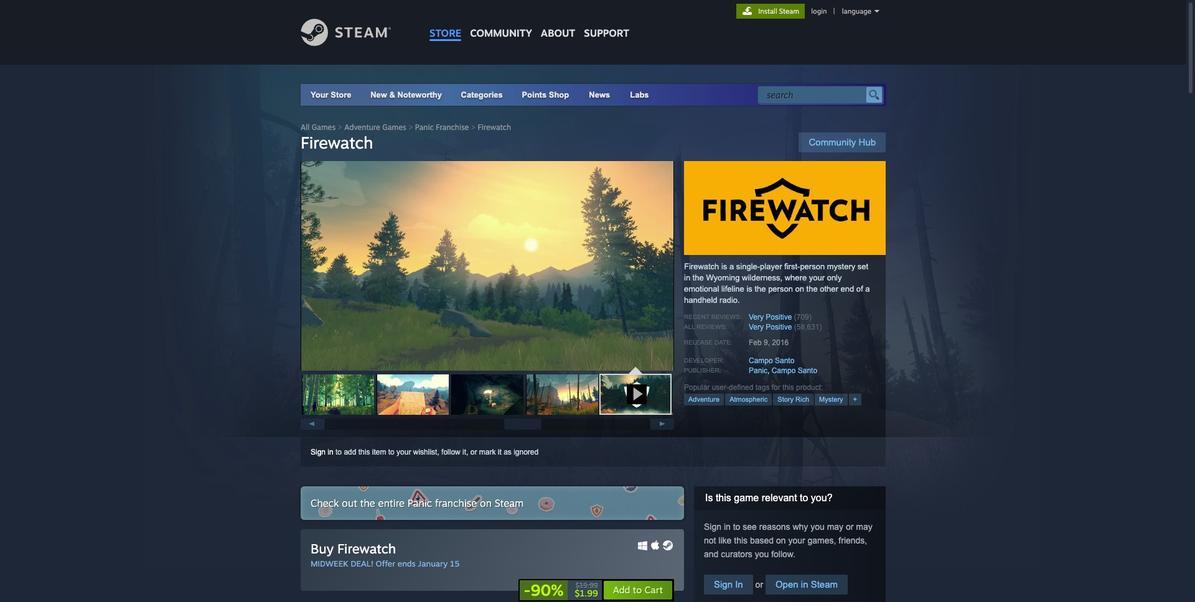 Task type: vqa. For each thing, say whether or not it's contained in the screenshot.
the left "on"
yes



Task type: describe. For each thing, give the bounding box(es) containing it.
this inside the sign in to see reasons why you may or may not like this based on your games, friends, and curators you follow.
[[734, 536, 748, 546]]

to inside the sign in to see reasons why you may or may not like this based on your games, friends, and curators you follow.
[[733, 523, 741, 533]]

15
[[450, 559, 460, 569]]

2 games from the left
[[383, 123, 407, 132]]

store link
[[425, 0, 466, 45]]

$19.99 $1.99
[[575, 582, 598, 599]]

community link
[[466, 0, 537, 45]]

steam inside account menu navigation
[[780, 7, 800, 16]]

labs link
[[620, 84, 659, 106]]

to left you?
[[800, 493, 809, 504]]

0 horizontal spatial santo
[[775, 357, 795, 366]]

sign for sign in to see reasons why you may or may not like this based on your games, friends, and curators you follow.
[[704, 523, 722, 533]]

news
[[589, 90, 611, 100]]

adventure games link
[[345, 123, 407, 132]]

is this game relevant to you?
[[706, 493, 833, 504]]

(709)
[[795, 313, 812, 322]]

sign in to see reasons why you may or may not like this based on your games, friends, and curators you follow.
[[704, 523, 873, 560]]

on inside firewatch is a single-player first-person mystery set in the wyoming wilderness, where your only emotional lifeline is the person on the other end of a handheld radio.
[[796, 285, 805, 294]]

item
[[372, 448, 386, 457]]

new & noteworthy link
[[371, 90, 442, 100]]

story rich link
[[774, 394, 814, 406]]

|
[[834, 7, 836, 16]]

open in steam link
[[766, 575, 848, 595]]

mystery
[[820, 396, 844, 404]]

0 vertical spatial campo santo link
[[749, 357, 795, 366]]

all for all reviews:
[[684, 324, 695, 331]]

your inside firewatch is a single-player first-person mystery set in the wyoming wilderness, where your only emotional lifeline is the person on the other end of a handheld radio.
[[810, 273, 825, 283]]

firewatch inside firewatch is a single-player first-person mystery set in the wyoming wilderness, where your only emotional lifeline is the person on the other end of a handheld radio.
[[684, 262, 720, 272]]

january
[[418, 559, 448, 569]]

new & noteworthy
[[371, 90, 442, 100]]

install
[[759, 7, 778, 16]]

(58,631)
[[795, 323, 822, 332]]

recent reviews:
[[684, 314, 742, 321]]

firewatch is a single-player first-person mystery set in the wyoming wilderness, where your only emotional lifeline is the person on the other end of a handheld radio.
[[684, 262, 870, 305]]

firewatch down all games link
[[301, 133, 373, 153]]

2 vertical spatial steam
[[811, 580, 838, 590]]

where
[[785, 273, 807, 283]]

community
[[470, 27, 532, 39]]

the up the emotional
[[693, 273, 704, 283]]

&
[[390, 90, 395, 100]]

buy firewatch midweek deal! offer ends january 15
[[311, 541, 460, 569]]

it,
[[463, 448, 469, 457]]

panic , campo santo
[[749, 367, 818, 376]]

search search field
[[767, 87, 864, 103]]

like
[[719, 536, 732, 546]]

only
[[828, 273, 842, 283]]

adventure link
[[684, 394, 724, 406]]

in for sign in to add this item to your wishlist, follow it, or mark it as ignored
[[328, 448, 334, 457]]

is
[[706, 493, 713, 504]]

wilderness,
[[742, 273, 783, 283]]

1 vertical spatial person
[[769, 285, 793, 294]]

end
[[841, 285, 855, 294]]

install steam link
[[737, 4, 805, 19]]

player
[[761, 262, 783, 272]]

cart
[[645, 585, 663, 597]]

buy
[[311, 541, 334, 557]]

recent
[[684, 314, 710, 321]]

9,
[[764, 339, 770, 348]]

very for very positive (709)
[[749, 313, 764, 322]]

entire
[[378, 498, 405, 510]]

categories link
[[461, 90, 503, 100]]

new
[[371, 90, 387, 100]]

follow
[[442, 448, 461, 457]]

community hub
[[809, 137, 876, 148]]

points shop
[[522, 90, 569, 100]]

reviews: for very positive (58,631)
[[697, 324, 728, 331]]

ignored
[[514, 448, 539, 457]]

0 vertical spatial panic
[[415, 123, 434, 132]]

not
[[704, 536, 717, 546]]

your store link
[[311, 90, 352, 100]]

the left the other
[[807, 285, 818, 294]]

support
[[584, 27, 630, 39]]

2 vertical spatial panic
[[408, 498, 432, 510]]

1 horizontal spatial adventure
[[689, 396, 720, 404]]

login
[[812, 7, 827, 16]]

very positive (58,631)
[[749, 323, 822, 332]]

friends,
[[839, 536, 868, 546]]

emotional
[[684, 285, 720, 294]]

based
[[750, 536, 774, 546]]

sign for sign in
[[714, 580, 733, 590]]

wishlist,
[[413, 448, 440, 457]]

games,
[[808, 536, 837, 546]]

add
[[613, 585, 631, 597]]

1 vertical spatial campo santo link
[[772, 367, 818, 376]]

all games > adventure games > panic franchise > firewatch
[[301, 123, 511, 132]]

+
[[854, 396, 858, 404]]

3 > from the left
[[471, 123, 476, 132]]

90%
[[531, 581, 564, 600]]

link to the steam homepage image
[[301, 19, 410, 46]]

popular user-defined tags for this product:
[[684, 384, 824, 392]]

single-
[[737, 262, 761, 272]]

community
[[809, 137, 857, 148]]

this right add
[[359, 448, 370, 457]]

feb 9, 2016
[[749, 339, 789, 348]]

of
[[857, 285, 864, 294]]

user-
[[712, 384, 729, 392]]

all games link
[[301, 123, 336, 132]]

date:
[[715, 339, 733, 346]]

0 horizontal spatial is
[[722, 262, 728, 272]]

in for sign in to see reasons why you may or may not like this based on your games, friends, and curators you follow.
[[724, 523, 731, 533]]

0 horizontal spatial your
[[397, 448, 411, 457]]

game
[[734, 493, 759, 504]]

positive for (709)
[[766, 313, 792, 322]]

ends
[[398, 559, 416, 569]]

firewatch inside 'buy firewatch midweek deal! offer ends january 15'
[[338, 541, 396, 557]]

1 vertical spatial panic
[[749, 367, 768, 376]]

open
[[776, 580, 799, 590]]

1 vertical spatial on
[[480, 498, 492, 510]]

-90%
[[524, 581, 564, 600]]

all for all games > adventure games > panic franchise > firewatch
[[301, 123, 310, 132]]

story rich
[[778, 396, 810, 404]]

0 vertical spatial adventure
[[345, 123, 380, 132]]

defined
[[729, 384, 754, 392]]

your inside the sign in to see reasons why you may or may not like this based on your games, friends, and curators you follow.
[[789, 536, 806, 546]]

radio.
[[720, 296, 740, 305]]

in inside firewatch is a single-player first-person mystery set in the wyoming wilderness, where your only emotional lifeline is the person on the other end of a handheld radio.
[[684, 273, 691, 283]]

language
[[843, 7, 872, 16]]

1 horizontal spatial santo
[[798, 367, 818, 376]]



Task type: locate. For each thing, give the bounding box(es) containing it.
0 horizontal spatial adventure
[[345, 123, 380, 132]]

firewatch
[[478, 123, 511, 132], [301, 133, 373, 153], [684, 262, 720, 272], [338, 541, 396, 557]]

add to cart
[[613, 585, 663, 597]]

reasons
[[760, 523, 791, 533]]

1 horizontal spatial on
[[777, 536, 786, 546]]

or inside the sign in to see reasons why you may or may not like this based on your games, friends, and curators you follow.
[[846, 523, 854, 533]]

midweek
[[311, 559, 349, 569]]

on down 'where' at right
[[796, 285, 805, 294]]

as
[[504, 448, 512, 457]]

hub
[[859, 137, 876, 148]]

2 vertical spatial your
[[789, 536, 806, 546]]

very positive (709)
[[749, 313, 812, 322]]

2 vertical spatial or
[[753, 580, 766, 590]]

in
[[736, 580, 743, 590]]

0 vertical spatial you
[[811, 523, 825, 533]]

0 horizontal spatial person
[[769, 285, 793, 294]]

steam down as
[[495, 498, 524, 510]]

in up the emotional
[[684, 273, 691, 283]]

open in steam
[[776, 580, 838, 590]]

1 may from the left
[[828, 523, 844, 533]]

sign left in
[[714, 580, 733, 590]]

> right all games link
[[338, 123, 342, 132]]

see
[[743, 523, 757, 533]]

0 vertical spatial sign
[[311, 448, 326, 457]]

the inside check out the entire panic franchise on steam link
[[360, 498, 375, 510]]

1 vertical spatial reviews:
[[697, 324, 728, 331]]

your
[[810, 273, 825, 283], [397, 448, 411, 457], [789, 536, 806, 546]]

rich
[[796, 396, 810, 404]]

firewatch link
[[478, 123, 511, 132]]

santo
[[775, 357, 795, 366], [798, 367, 818, 376]]

1 vertical spatial sign
[[704, 523, 722, 533]]

product:
[[797, 384, 824, 392]]

in up like
[[724, 523, 731, 533]]

check out the entire panic franchise on steam link
[[301, 487, 684, 521]]

reviews: down recent reviews:
[[697, 324, 728, 331]]

0 vertical spatial or
[[471, 448, 477, 457]]

your down 'why'
[[789, 536, 806, 546]]

2 horizontal spatial or
[[846, 523, 854, 533]]

campo santo link
[[749, 357, 795, 366], [772, 367, 818, 376]]

points shop link
[[512, 84, 579, 106]]

may up games,
[[828, 523, 844, 533]]

adventure down popular
[[689, 396, 720, 404]]

1 vertical spatial adventure
[[689, 396, 720, 404]]

in inside the sign in to see reasons why you may or may not like this based on your games, friends, and curators you follow.
[[724, 523, 731, 533]]

on inside the sign in to see reasons why you may or may not like this based on your games, friends, and curators you follow.
[[777, 536, 786, 546]]

games down your
[[312, 123, 336, 132]]

or right in
[[753, 580, 766, 590]]

is
[[722, 262, 728, 272], [747, 285, 753, 294]]

this
[[783, 384, 795, 392], [359, 448, 370, 457], [716, 493, 732, 504], [734, 536, 748, 546]]

1 horizontal spatial games
[[383, 123, 407, 132]]

0 vertical spatial positive
[[766, 313, 792, 322]]

0 vertical spatial is
[[722, 262, 728, 272]]

franchise
[[435, 498, 477, 510]]

1 vertical spatial all
[[684, 324, 695, 331]]

None search field
[[758, 86, 884, 104]]

0 vertical spatial your
[[810, 273, 825, 283]]

santo up product:
[[798, 367, 818, 376]]

1 games from the left
[[312, 123, 336, 132]]

campo santo
[[749, 357, 795, 366]]

0 vertical spatial very
[[749, 313, 764, 322]]

and
[[704, 550, 719, 560]]

> left panic franchise link at the top left of the page
[[409, 123, 413, 132]]

positive for (58,631)
[[766, 323, 792, 332]]

is right lifeline
[[747, 285, 753, 294]]

follow.
[[772, 550, 796, 560]]

0 horizontal spatial on
[[480, 498, 492, 510]]

panic
[[415, 123, 434, 132], [749, 367, 768, 376], [408, 498, 432, 510]]

this up curators
[[734, 536, 748, 546]]

2 horizontal spatial on
[[796, 285, 805, 294]]

or right the it,
[[471, 448, 477, 457]]

store
[[430, 27, 462, 39]]

very for very positive (58,631)
[[749, 323, 764, 332]]

lifeline
[[722, 285, 745, 294]]

1 horizontal spatial you
[[811, 523, 825, 533]]

2 vertical spatial on
[[777, 536, 786, 546]]

your store
[[311, 90, 352, 100]]

0 vertical spatial a
[[730, 262, 734, 272]]

1 horizontal spatial may
[[857, 523, 873, 533]]

panic right entire
[[408, 498, 432, 510]]

1 horizontal spatial steam
[[780, 7, 800, 16]]

feb
[[749, 339, 762, 348]]

the down wilderness,
[[755, 285, 766, 294]]

may up friends,
[[857, 523, 873, 533]]

account menu navigation
[[737, 4, 886, 19]]

0 horizontal spatial all
[[301, 123, 310, 132]]

steam right install
[[780, 7, 800, 16]]

you?
[[811, 493, 833, 504]]

panic left franchise
[[415, 123, 434, 132]]

1 vertical spatial santo
[[798, 367, 818, 376]]

1 vertical spatial a
[[866, 285, 870, 294]]

2 > from the left
[[409, 123, 413, 132]]

0 vertical spatial campo
[[749, 357, 773, 366]]

to left add
[[336, 448, 342, 457]]

sign left add
[[311, 448, 326, 457]]

0 horizontal spatial may
[[828, 523, 844, 533]]

story
[[778, 396, 794, 404]]

the right out
[[360, 498, 375, 510]]

0 vertical spatial all
[[301, 123, 310, 132]]

1 very from the top
[[749, 313, 764, 322]]

labs
[[630, 90, 649, 100]]

add
[[344, 448, 357, 457]]

your left wishlist,
[[397, 448, 411, 457]]

campo up panic link
[[749, 357, 773, 366]]

a right of
[[866, 285, 870, 294]]

very
[[749, 313, 764, 322], [749, 323, 764, 332]]

to right add
[[633, 585, 642, 597]]

0 horizontal spatial games
[[312, 123, 336, 132]]

in inside open in steam link
[[801, 580, 809, 590]]

firewatch up the emotional
[[684, 262, 720, 272]]

deal!
[[351, 559, 374, 569]]

2 vertical spatial sign
[[714, 580, 733, 590]]

your up the other
[[810, 273, 825, 283]]

community hub link
[[799, 133, 886, 153]]

shop
[[549, 90, 569, 100]]

to right item
[[388, 448, 395, 457]]

1 horizontal spatial a
[[866, 285, 870, 294]]

release date:
[[684, 339, 733, 346]]

set
[[858, 262, 869, 272]]

1 vertical spatial very
[[749, 323, 764, 332]]

positive up the very positive (58,631)
[[766, 313, 792, 322]]

you down based
[[755, 550, 769, 560]]

in left add
[[328, 448, 334, 457]]

2 horizontal spatial your
[[810, 273, 825, 283]]

it
[[498, 448, 502, 457]]

1 > from the left
[[338, 123, 342, 132]]

1 vertical spatial you
[[755, 550, 769, 560]]

curators
[[721, 550, 753, 560]]

login link
[[809, 7, 830, 16]]

a up wyoming
[[730, 262, 734, 272]]

sign up 'not' on the right of the page
[[704, 523, 722, 533]]

0 horizontal spatial a
[[730, 262, 734, 272]]

1 horizontal spatial >
[[409, 123, 413, 132]]

on right "franchise"
[[480, 498, 492, 510]]

global menu navigation
[[425, 0, 634, 45]]

1 vertical spatial is
[[747, 285, 753, 294]]

sign in
[[714, 580, 743, 590]]

0 vertical spatial person
[[801, 262, 825, 272]]

tags
[[756, 384, 770, 392]]

0 horizontal spatial >
[[338, 123, 342, 132]]

check
[[311, 498, 339, 510]]

or up friends,
[[846, 523, 854, 533]]

1 vertical spatial steam
[[495, 498, 524, 510]]

may
[[828, 523, 844, 533], [857, 523, 873, 533]]

adventure down new
[[345, 123, 380, 132]]

$19.99
[[576, 582, 598, 590]]

1 positive from the top
[[766, 313, 792, 322]]

0 vertical spatial santo
[[775, 357, 795, 366]]

all reviews:
[[684, 324, 728, 331]]

1 vertical spatial your
[[397, 448, 411, 457]]

reviews: down radio.
[[712, 314, 742, 321]]

campo
[[749, 357, 773, 366], [772, 367, 796, 376]]

news link
[[579, 84, 620, 106]]

1 horizontal spatial all
[[684, 324, 695, 331]]

to left see
[[733, 523, 741, 533]]

developer:
[[684, 358, 724, 364]]

0 vertical spatial steam
[[780, 7, 800, 16]]

1 horizontal spatial person
[[801, 262, 825, 272]]

,
[[768, 367, 770, 376]]

out
[[342, 498, 357, 510]]

about link
[[537, 0, 580, 42]]

atmospheric link
[[726, 394, 772, 406]]

1 vertical spatial campo
[[772, 367, 796, 376]]

firewatch down categories
[[478, 123, 511, 132]]

install steam
[[759, 7, 800, 16]]

campo santo link up product:
[[772, 367, 818, 376]]

1 horizontal spatial is
[[747, 285, 753, 294]]

1 horizontal spatial or
[[753, 580, 766, 590]]

2 may from the left
[[857, 523, 873, 533]]

> right franchise
[[471, 123, 476, 132]]

campo santo link up ,
[[749, 357, 795, 366]]

your
[[311, 90, 329, 100]]

sign for sign in to add this item to your wishlist, follow it, or mark it as ignored
[[311, 448, 326, 457]]

2 horizontal spatial steam
[[811, 580, 838, 590]]

2 horizontal spatial >
[[471, 123, 476, 132]]

in for open in steam
[[801, 580, 809, 590]]

sign in link
[[311, 448, 334, 457]]

mark
[[479, 448, 496, 457]]

0 horizontal spatial you
[[755, 550, 769, 560]]

positive down the very positive (709)
[[766, 323, 792, 332]]

0 vertical spatial reviews:
[[712, 314, 742, 321]]

is up wyoming
[[722, 262, 728, 272]]

person down 'where' at right
[[769, 285, 793, 294]]

relevant
[[762, 493, 798, 504]]

1 vertical spatial positive
[[766, 323, 792, 332]]

this right is
[[716, 493, 732, 504]]

steam right open
[[811, 580, 838, 590]]

1 vertical spatial or
[[846, 523, 854, 533]]

2 very from the top
[[749, 323, 764, 332]]

reviews:
[[712, 314, 742, 321], [697, 324, 728, 331]]

on
[[796, 285, 805, 294], [480, 498, 492, 510], [777, 536, 786, 546]]

categories
[[461, 90, 503, 100]]

0 horizontal spatial steam
[[495, 498, 524, 510]]

0 vertical spatial on
[[796, 285, 805, 294]]

person up 'where' at right
[[801, 262, 825, 272]]

santo up panic , campo santo
[[775, 357, 795, 366]]

in right open
[[801, 580, 809, 590]]

0 horizontal spatial or
[[471, 448, 477, 457]]

you up games,
[[811, 523, 825, 533]]

sign inside the sign in to see reasons why you may or may not like this based on your games, friends, and curators you follow.
[[704, 523, 722, 533]]

this up story
[[783, 384, 795, 392]]

2 positive from the top
[[766, 323, 792, 332]]

1 horizontal spatial your
[[789, 536, 806, 546]]

to
[[336, 448, 342, 457], [388, 448, 395, 457], [800, 493, 809, 504], [733, 523, 741, 533], [633, 585, 642, 597]]

2016
[[773, 339, 789, 348]]

panic link
[[749, 367, 768, 376]]

panic down campo santo at the right bottom of page
[[749, 367, 768, 376]]

why
[[793, 523, 809, 533]]

firewatch up deal!
[[338, 541, 396, 557]]

campo right ,
[[772, 367, 796, 376]]

games down the &
[[383, 123, 407, 132]]

reviews: for very positive (709)
[[712, 314, 742, 321]]

on up follow.
[[777, 536, 786, 546]]

add to cart link
[[603, 581, 673, 601]]



